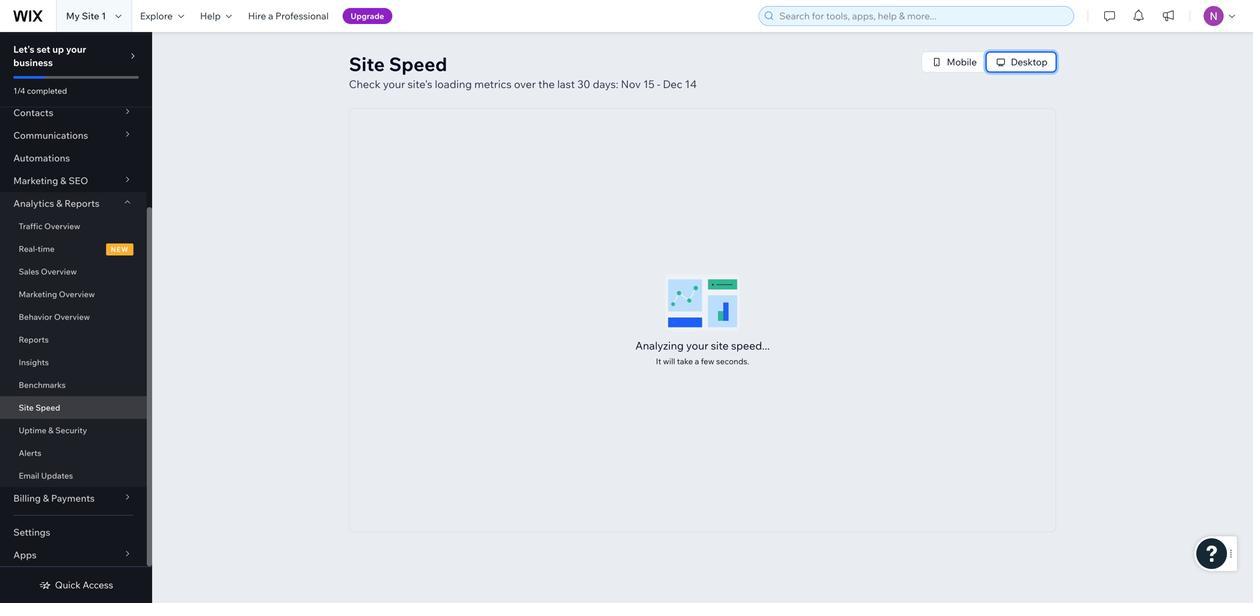 Task type: describe. For each thing, give the bounding box(es) containing it.
-
[[657, 77, 660, 91]]

14
[[685, 77, 697, 91]]

analyzing your site speed... it will take a few seconds.
[[635, 339, 770, 366]]

loading image
[[665, 274, 740, 331]]

0 vertical spatial a
[[268, 10, 273, 22]]

over
[[514, 77, 536, 91]]

hire a professional
[[248, 10, 329, 22]]

updates
[[41, 471, 73, 481]]

overview for traffic overview
[[44, 221, 80, 231]]

access
[[83, 579, 113, 591]]

analytics
[[13, 198, 54, 209]]

my site 1
[[66, 10, 106, 22]]

quick access button
[[39, 579, 113, 591]]

let's
[[13, 43, 34, 55]]

security
[[55, 425, 87, 435]]

sales overview
[[19, 267, 77, 277]]

1 horizontal spatial site
[[82, 10, 99, 22]]

site speed link
[[0, 396, 147, 419]]

set
[[37, 43, 50, 55]]

seconds.
[[716, 356, 749, 366]]

behavior overview link
[[0, 306, 147, 328]]

upgrade
[[351, 11, 384, 21]]

quick
[[55, 579, 81, 591]]

& for payments
[[43, 492, 49, 504]]

your inside the analyzing your site speed... it will take a few seconds.
[[686, 339, 709, 352]]

billing
[[13, 492, 41, 504]]

email updates
[[19, 471, 73, 481]]

traffic overview link
[[0, 215, 147, 238]]

sidebar element
[[0, 0, 152, 603]]

settings link
[[0, 521, 147, 544]]

insights link
[[0, 351, 147, 374]]

analyzing
[[635, 339, 684, 352]]

a inside the analyzing your site speed... it will take a few seconds.
[[695, 356, 699, 366]]

payments
[[51, 492, 95, 504]]

communications button
[[0, 124, 147, 147]]

check
[[349, 77, 381, 91]]

sales overview link
[[0, 260, 147, 283]]

dec
[[663, 77, 683, 91]]

& for reports
[[56, 198, 62, 209]]

time
[[38, 244, 55, 254]]

metrics
[[474, 77, 512, 91]]

site speed check your site's loading metrics over the last 30 days: nov 15 - dec 14
[[349, 52, 697, 91]]

it
[[656, 356, 661, 366]]

automations link
[[0, 147, 147, 170]]

email
[[19, 471, 39, 481]]

1/4 completed
[[13, 86, 67, 96]]

let's set up your business
[[13, 43, 86, 68]]

desktop button
[[986, 52, 1056, 72]]

upgrade button
[[343, 8, 392, 24]]

will
[[663, 356, 675, 366]]

reports link
[[0, 328, 147, 351]]

days:
[[593, 77, 619, 91]]

desktop
[[1011, 56, 1048, 68]]

contacts
[[13, 107, 53, 118]]

automations
[[13, 152, 70, 164]]

explore
[[140, 10, 173, 22]]

take
[[677, 356, 693, 366]]

email updates link
[[0, 464, 147, 487]]

alerts
[[19, 448, 41, 458]]

marketing for marketing overview
[[19, 289, 57, 299]]

benchmarks link
[[0, 374, 147, 396]]

uptime
[[19, 425, 46, 435]]

your for speed
[[383, 77, 405, 91]]

15
[[643, 77, 655, 91]]

help button
[[192, 0, 240, 32]]

mobile button
[[922, 52, 986, 72]]

uptime & security link
[[0, 419, 147, 442]]

marketing & seo button
[[0, 170, 147, 192]]

1
[[101, 10, 106, 22]]

few
[[701, 356, 714, 366]]

settings
[[13, 527, 50, 538]]

marketing for marketing & seo
[[13, 175, 58, 187]]

behavior
[[19, 312, 52, 322]]



Task type: locate. For each thing, give the bounding box(es) containing it.
your left site's
[[383, 77, 405, 91]]

0 horizontal spatial site
[[19, 403, 34, 413]]

hire
[[248, 10, 266, 22]]

2 vertical spatial your
[[686, 339, 709, 352]]

overview for sales overview
[[41, 267, 77, 277]]

marketing up the behavior
[[19, 289, 57, 299]]

overview inside "link"
[[44, 221, 80, 231]]

& right billing
[[43, 492, 49, 504]]

apps button
[[0, 544, 147, 567]]

site's
[[408, 77, 432, 91]]

speed inside site speed check your site's loading metrics over the last 30 days: nov 15 - dec 14
[[389, 52, 447, 76]]

1/4
[[13, 86, 25, 96]]

real-time
[[19, 244, 55, 254]]

completed
[[27, 86, 67, 96]]

business
[[13, 57, 53, 68]]

your
[[66, 43, 86, 55], [383, 77, 405, 91], [686, 339, 709, 352]]

overview down marketing overview link
[[54, 312, 90, 322]]

site
[[711, 339, 729, 352]]

your inside let's set up your business
[[66, 43, 86, 55]]

& left seo
[[60, 175, 66, 187]]

& inside dropdown button
[[56, 198, 62, 209]]

site for site speed
[[19, 403, 34, 413]]

real-
[[19, 244, 38, 254]]

analytics & reports button
[[0, 192, 147, 215]]

professional
[[275, 10, 329, 22]]

1 vertical spatial your
[[383, 77, 405, 91]]

2 horizontal spatial your
[[686, 339, 709, 352]]

1 vertical spatial site
[[349, 52, 385, 76]]

marketing overview
[[19, 289, 95, 299]]

1 horizontal spatial your
[[383, 77, 405, 91]]

& right 'uptime'
[[48, 425, 54, 435]]

your for set
[[66, 43, 86, 55]]

speed for site speed check your site's loading metrics over the last 30 days: nov 15 - dec 14
[[389, 52, 447, 76]]

marketing inside marketing & seo popup button
[[13, 175, 58, 187]]

0 horizontal spatial speed
[[35, 403, 60, 413]]

behavior overview
[[19, 312, 90, 322]]

1 horizontal spatial speed
[[389, 52, 447, 76]]

analytics & reports
[[13, 198, 100, 209]]

speed...
[[731, 339, 770, 352]]

alerts link
[[0, 442, 147, 464]]

site speed
[[19, 403, 60, 413]]

my
[[66, 10, 80, 22]]

0 vertical spatial speed
[[389, 52, 447, 76]]

& down marketing & seo at the top left of the page
[[56, 198, 62, 209]]

your right up at the left of the page
[[66, 43, 86, 55]]

insights
[[19, 357, 49, 367]]

last
[[557, 77, 575, 91]]

hire a professional link
[[240, 0, 337, 32]]

Search for tools, apps, help & more... field
[[775, 7, 1070, 25]]

loading
[[435, 77, 472, 91]]

your inside site speed check your site's loading metrics over the last 30 days: nov 15 - dec 14
[[383, 77, 405, 91]]

site up check
[[349, 52, 385, 76]]

contacts button
[[0, 101, 147, 124]]

reports down seo
[[65, 198, 100, 209]]

overview for behavior overview
[[54, 312, 90, 322]]

quick access
[[55, 579, 113, 591]]

benchmarks
[[19, 380, 66, 390]]

site inside "link"
[[19, 403, 34, 413]]

marketing & seo
[[13, 175, 88, 187]]

the
[[538, 77, 555, 91]]

0 horizontal spatial reports
[[19, 335, 49, 345]]

reports inside "link"
[[19, 335, 49, 345]]

1 vertical spatial reports
[[19, 335, 49, 345]]

mobile
[[947, 56, 977, 68]]

2 horizontal spatial site
[[349, 52, 385, 76]]

site left 1
[[82, 10, 99, 22]]

marketing
[[13, 175, 58, 187], [19, 289, 57, 299]]

apps
[[13, 549, 37, 561]]

site
[[82, 10, 99, 22], [349, 52, 385, 76], [19, 403, 34, 413]]

up
[[52, 43, 64, 55]]

&
[[60, 175, 66, 187], [56, 198, 62, 209], [48, 425, 54, 435], [43, 492, 49, 504]]

reports
[[65, 198, 100, 209], [19, 335, 49, 345]]

1 vertical spatial a
[[695, 356, 699, 366]]

speed up site's
[[389, 52, 447, 76]]

overview down analytics & reports
[[44, 221, 80, 231]]

& inside popup button
[[60, 175, 66, 187]]

0 horizontal spatial a
[[268, 10, 273, 22]]

a right hire
[[268, 10, 273, 22]]

reports inside dropdown button
[[65, 198, 100, 209]]

your up "few"
[[686, 339, 709, 352]]

site for site speed check your site's loading metrics over the last 30 days: nov 15 - dec 14
[[349, 52, 385, 76]]

marketing overview link
[[0, 283, 147, 306]]

1 vertical spatial speed
[[35, 403, 60, 413]]

0 vertical spatial your
[[66, 43, 86, 55]]

overview for marketing overview
[[59, 289, 95, 299]]

traffic
[[19, 221, 43, 231]]

communications
[[13, 129, 88, 141]]

speed for site speed
[[35, 403, 60, 413]]

a
[[268, 10, 273, 22], [695, 356, 699, 366]]

30
[[577, 77, 590, 91]]

overview down sales overview link
[[59, 289, 95, 299]]

reports up insights
[[19, 335, 49, 345]]

0 horizontal spatial your
[[66, 43, 86, 55]]

marketing inside marketing overview link
[[19, 289, 57, 299]]

speed up uptime & security
[[35, 403, 60, 413]]

billing & payments
[[13, 492, 95, 504]]

seo
[[69, 175, 88, 187]]

site inside site speed check your site's loading metrics over the last 30 days: nov 15 - dec 14
[[349, 52, 385, 76]]

billing & payments button
[[0, 487, 147, 510]]

overview
[[44, 221, 80, 231], [41, 267, 77, 277], [59, 289, 95, 299], [54, 312, 90, 322]]

1 horizontal spatial a
[[695, 356, 699, 366]]

marketing up analytics
[[13, 175, 58, 187]]

0 vertical spatial site
[[82, 10, 99, 22]]

1 horizontal spatial reports
[[65, 198, 100, 209]]

speed inside "link"
[[35, 403, 60, 413]]

2 vertical spatial site
[[19, 403, 34, 413]]

& for security
[[48, 425, 54, 435]]

nov
[[621, 77, 641, 91]]

traffic overview
[[19, 221, 80, 231]]

uptime & security
[[19, 425, 87, 435]]

overview up marketing overview
[[41, 267, 77, 277]]

site up 'uptime'
[[19, 403, 34, 413]]

0 vertical spatial marketing
[[13, 175, 58, 187]]

& inside popup button
[[43, 492, 49, 504]]

speed
[[389, 52, 447, 76], [35, 403, 60, 413]]

0 vertical spatial reports
[[65, 198, 100, 209]]

new
[[111, 245, 129, 253]]

& for seo
[[60, 175, 66, 187]]

a left "few"
[[695, 356, 699, 366]]

sales
[[19, 267, 39, 277]]

help
[[200, 10, 221, 22]]

1 vertical spatial marketing
[[19, 289, 57, 299]]



Task type: vqa. For each thing, say whether or not it's contained in the screenshot.
Learn more about generating keys
no



